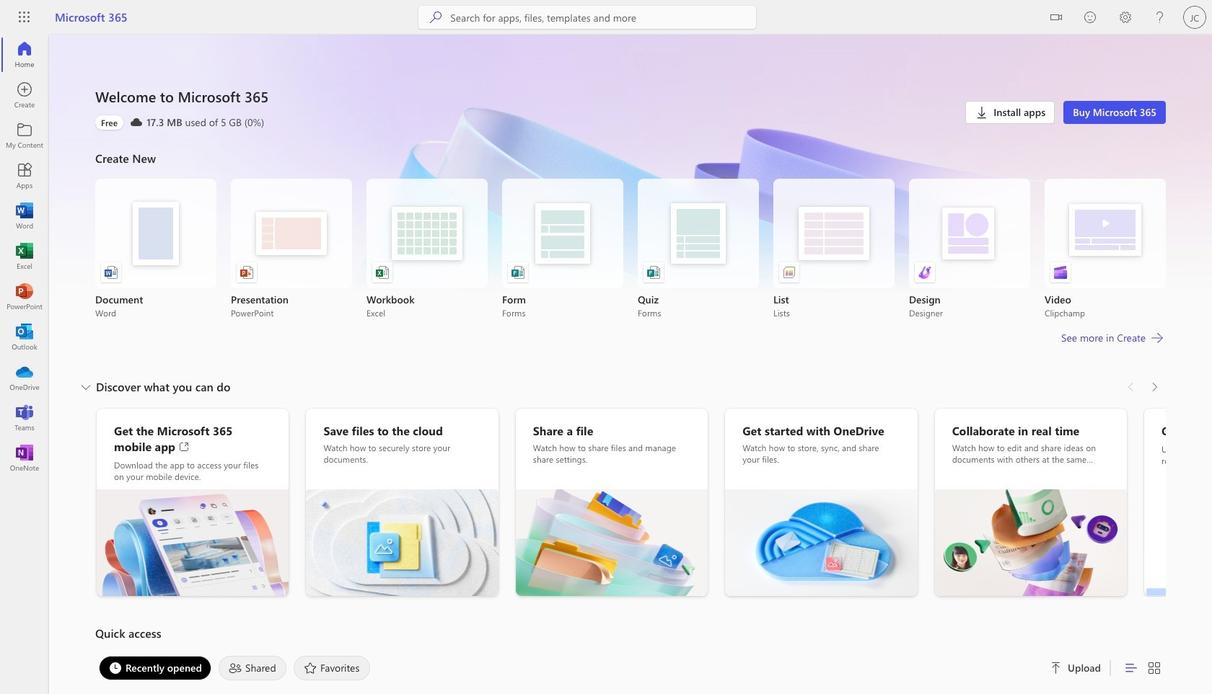Task type: vqa. For each thing, say whether or not it's contained in the screenshot.
"Minimalist presentation"
no



Task type: describe. For each thing, give the bounding box(es) containing it.
onenote image
[[17, 452, 32, 466]]

lists list image
[[782, 266, 797, 280]]

designer design image
[[918, 266, 932, 280]]

shared element
[[219, 657, 286, 681]]

2 tab from the left
[[215, 657, 290, 681]]

jc image
[[1184, 6, 1207, 29]]

get started with onedrive image
[[725, 490, 918, 597]]

3 tab from the left
[[290, 657, 374, 681]]

collaborate in real time image
[[935, 490, 1127, 597]]

powerpoint image
[[17, 290, 32, 305]]

next image
[[1147, 376, 1162, 399]]

onedrive image
[[17, 371, 32, 385]]

word image
[[17, 209, 32, 224]]

favorites element
[[294, 657, 371, 681]]

this account doesn't have a microsoft 365 subscription. click to view your benefits. tooltip
[[95, 115, 123, 130]]

excel image
[[17, 250, 32, 264]]

Search box. Suggestions appear as you type. search field
[[451, 6, 757, 29]]

forms survey image
[[511, 266, 525, 280]]

new quiz image
[[647, 266, 661, 280]]

outlook image
[[17, 331, 32, 345]]



Task type: locate. For each thing, give the bounding box(es) containing it.
create image
[[17, 88, 32, 102]]

home image
[[17, 48, 32, 62]]

save files to the cloud image
[[306, 490, 499, 597]]

None search field
[[419, 6, 757, 29]]

clipchamp video image
[[1054, 266, 1068, 280]]

word document image
[[104, 266, 118, 280]]

apps image
[[17, 169, 32, 183]]

designer design image
[[918, 266, 932, 280]]

list
[[95, 179, 1166, 319]]

application
[[0, 35, 1212, 695]]

navigation
[[0, 35, 49, 479]]

tab
[[95, 657, 215, 681], [215, 657, 290, 681], [290, 657, 374, 681]]

recently opened element
[[99, 657, 211, 681]]

1 tab from the left
[[95, 657, 215, 681]]

teams image
[[17, 411, 32, 426]]

banner
[[0, 0, 1212, 38]]

get the microsoft 365 mobile app image
[[97, 490, 289, 597]]

my content image
[[17, 128, 32, 143]]

grow your business image
[[1145, 490, 1212, 597]]

share a file image
[[516, 490, 708, 597]]

tab list
[[95, 653, 1034, 685]]

excel workbook image
[[375, 266, 390, 280]]

powerpoint presentation image
[[240, 266, 254, 280]]

create new element
[[95, 147, 1166, 376]]



